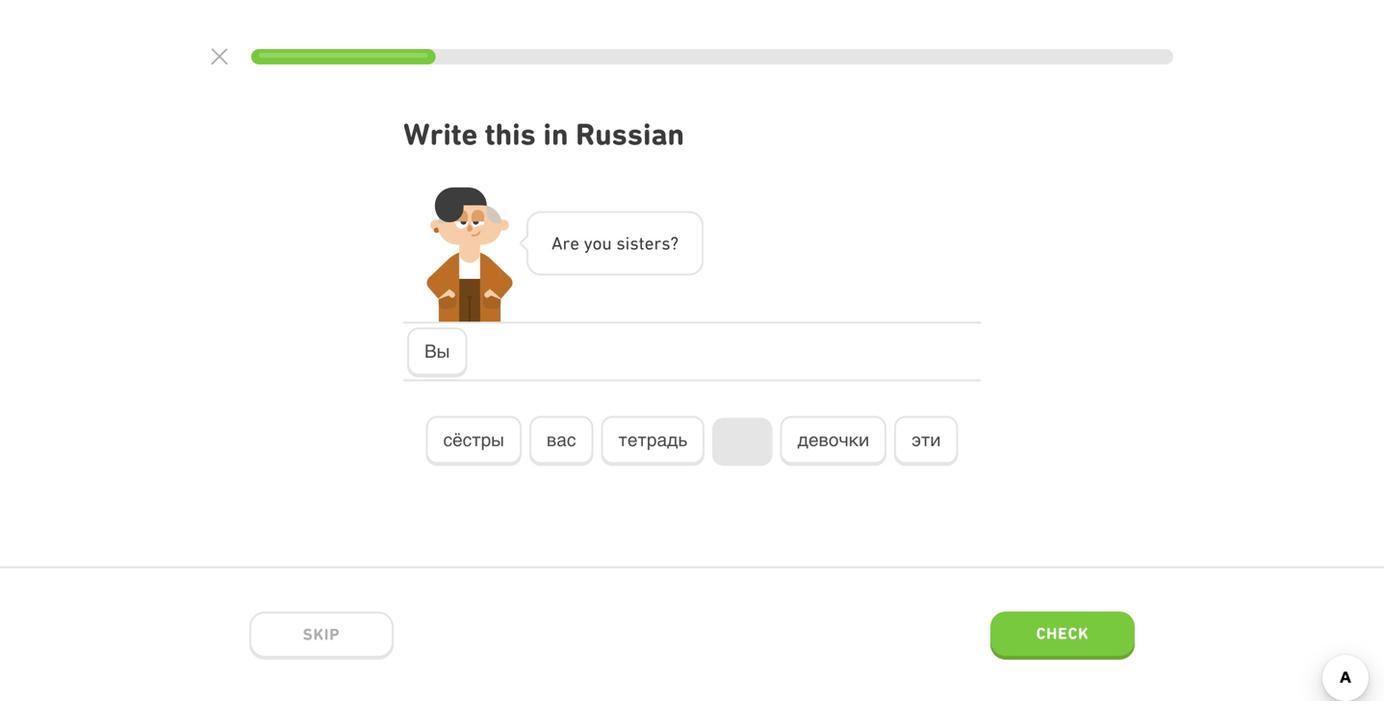 Task type: describe. For each thing, give the bounding box(es) containing it.
вы button
[[407, 328, 467, 378]]

девочки button
[[780, 417, 887, 466]]

вы
[[425, 341, 450, 362]]

i
[[626, 233, 630, 254]]

3 s from the left
[[662, 233, 671, 254]]

2 s from the left
[[630, 233, 639, 254]]

t
[[639, 233, 645, 254]]

1 r from the left
[[563, 233, 570, 254]]

check button
[[991, 612, 1135, 661]]

тетрадь
[[619, 430, 688, 451]]

2 r from the left
[[654, 233, 662, 254]]

1 e from the left
[[570, 233, 580, 254]]

y o u s i s t e r s ?
[[584, 233, 679, 254]]

1 s from the left
[[617, 233, 626, 254]]

эти
[[912, 430, 941, 451]]

вас
[[547, 430, 576, 451]]

this
[[485, 117, 536, 152]]



Task type: locate. For each thing, give the bounding box(es) containing it.
a
[[552, 233, 563, 254]]

e right i
[[645, 233, 654, 254]]

r left the y
[[563, 233, 570, 254]]

2 horizontal spatial s
[[662, 233, 671, 254]]

o
[[593, 233, 602, 254]]

0 horizontal spatial r
[[563, 233, 570, 254]]

вас button
[[529, 417, 593, 466]]

a r e
[[552, 233, 580, 254]]

e left the y
[[570, 233, 580, 254]]

0 horizontal spatial e
[[570, 233, 580, 254]]

check
[[1037, 625, 1089, 644]]

r right t
[[654, 233, 662, 254]]

2 e from the left
[[645, 233, 654, 254]]

r
[[563, 233, 570, 254], [654, 233, 662, 254]]

0 horizontal spatial s
[[617, 233, 626, 254]]

russian
[[576, 117, 685, 152]]

write this in russian
[[403, 117, 685, 152]]

s
[[617, 233, 626, 254], [630, 233, 639, 254], [662, 233, 671, 254]]

тетрадь button
[[601, 417, 705, 466]]

эти button
[[895, 417, 959, 466]]

write
[[403, 117, 478, 152]]

progress bar
[[251, 49, 1174, 65]]

y
[[584, 233, 593, 254]]

сёстры button
[[426, 417, 522, 466]]

skip
[[303, 626, 340, 644]]

in
[[543, 117, 569, 152]]

1 horizontal spatial r
[[654, 233, 662, 254]]

skip button
[[249, 612, 394, 661]]

1 horizontal spatial e
[[645, 233, 654, 254]]

девочки
[[798, 430, 870, 451]]

u
[[602, 233, 612, 254]]

?
[[671, 233, 679, 254]]

1 horizontal spatial s
[[630, 233, 639, 254]]

e
[[570, 233, 580, 254], [645, 233, 654, 254]]

сёстры
[[443, 430, 504, 451]]



Task type: vqa. For each thing, say whether or not it's contained in the screenshot.
PEOPLE
no



